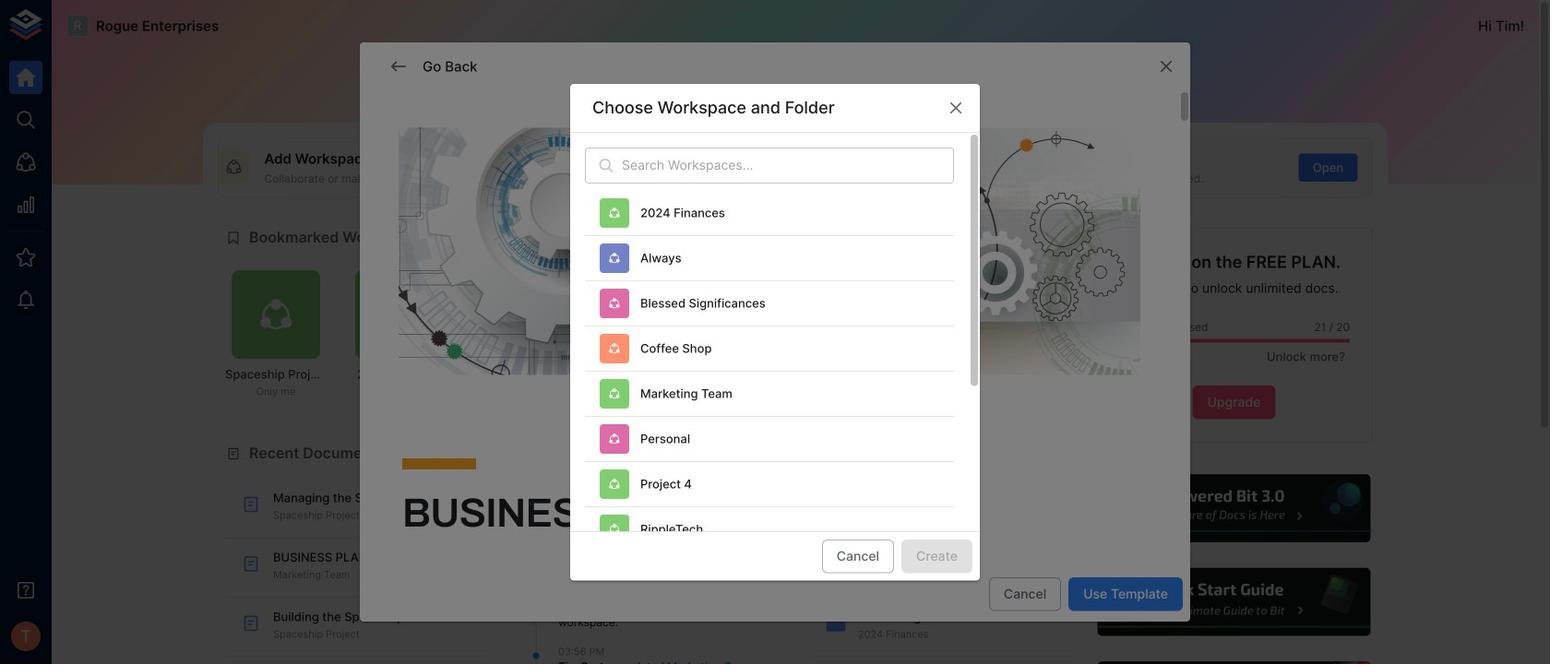 Task type: vqa. For each thing, say whether or not it's contained in the screenshot.
dialog
yes



Task type: locate. For each thing, give the bounding box(es) containing it.
2 vertical spatial help image
[[1096, 659, 1373, 665]]

Search Workspaces... text field
[[622, 147, 954, 184]]

2 help image from the top
[[1096, 566, 1373, 639]]

dialog
[[360, 42, 1191, 665], [570, 84, 980, 665]]

1 vertical spatial help image
[[1096, 566, 1373, 639]]

0 vertical spatial help image
[[1096, 472, 1373, 546]]

help image
[[1096, 472, 1373, 546], [1096, 566, 1373, 639], [1096, 659, 1373, 665]]



Task type: describe. For each thing, give the bounding box(es) containing it.
1 help image from the top
[[1096, 472, 1373, 546]]

3 help image from the top
[[1096, 659, 1373, 665]]



